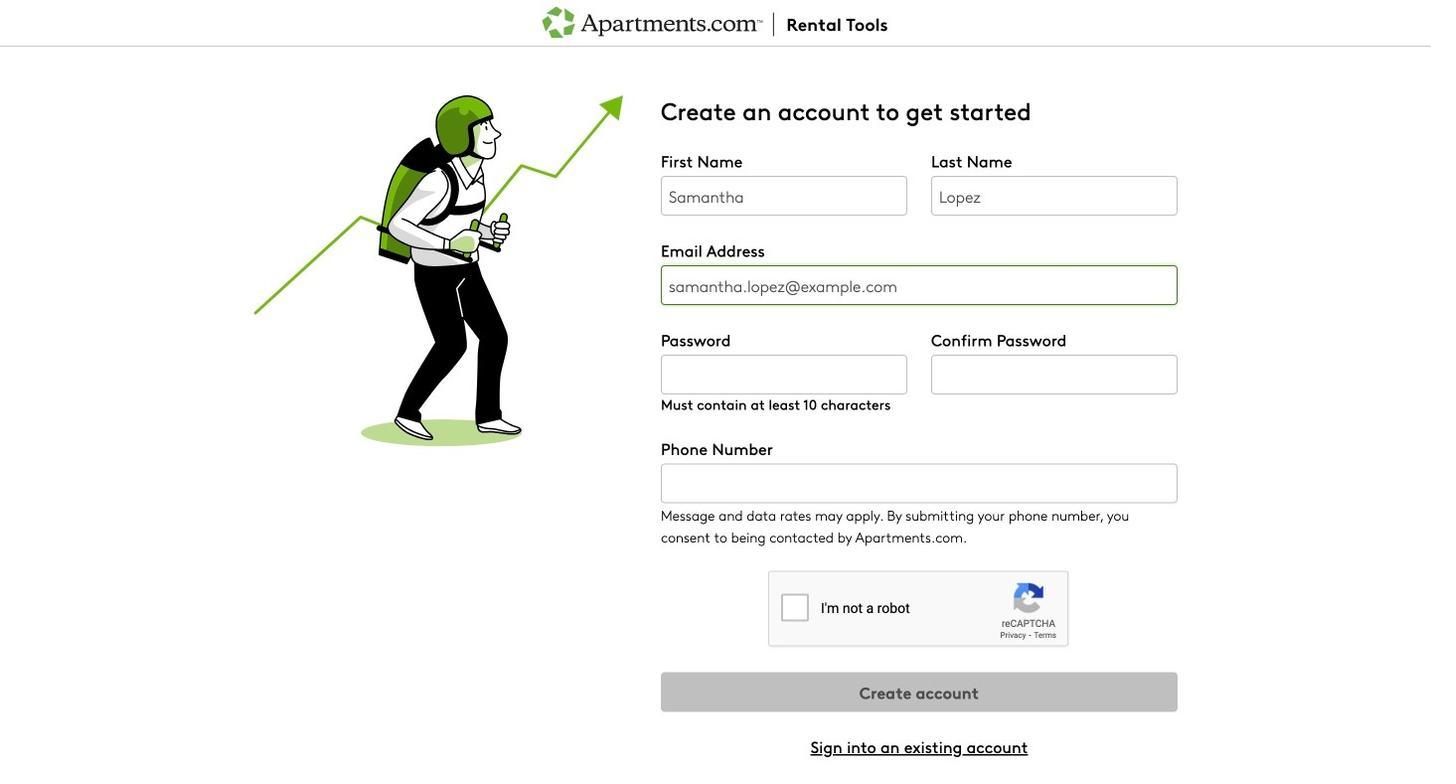 Task type: vqa. For each thing, say whether or not it's contained in the screenshot.
Apartments for Rent image
yes



Task type: locate. For each thing, give the bounding box(es) containing it.
None password field
[[661, 355, 907, 395], [931, 355, 1178, 395], [661, 355, 907, 395], [931, 355, 1178, 395]]

None text field
[[661, 176, 907, 216], [661, 464, 1178, 503], [661, 176, 907, 216], [661, 464, 1178, 503]]

apartments for rent image
[[542, 4, 889, 46]]

None text field
[[931, 176, 1178, 216], [661, 265, 1178, 305], [931, 176, 1178, 216], [661, 265, 1178, 305]]



